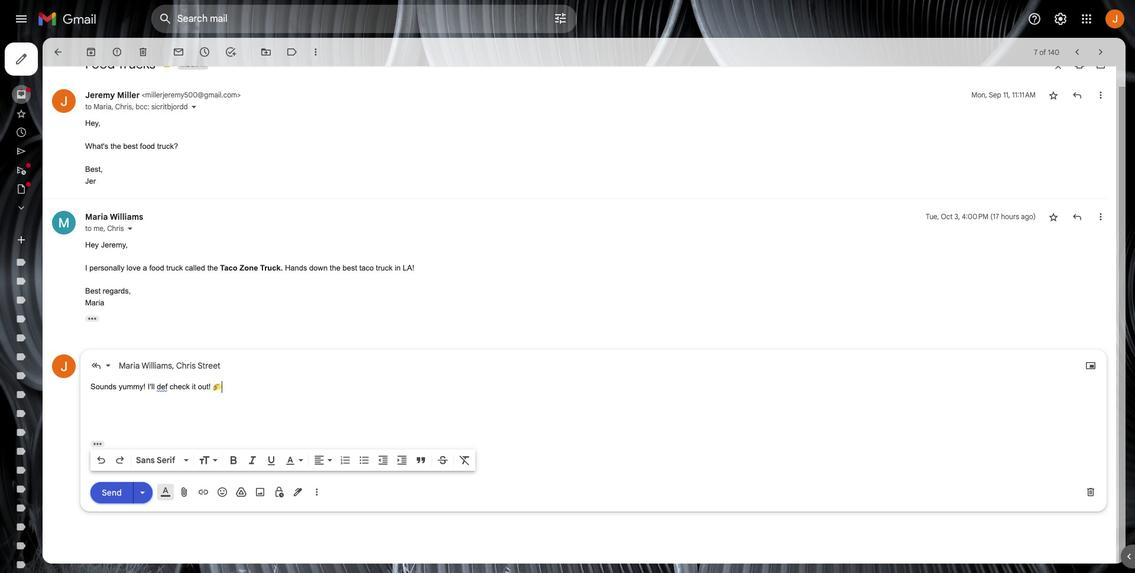Task type: describe. For each thing, give the bounding box(es) containing it.
bulleted list ‪(⌘⇧8)‬ image
[[358, 455, 370, 467]]

taco
[[359, 264, 374, 273]]

zone
[[240, 264, 258, 273]]

strikethrough ‪(⌘⇧x)‬ image
[[437, 455, 449, 467]]

inbox button
[[178, 59, 199, 70]]

hey jeremy,
[[85, 241, 128, 250]]

yummy!
[[119, 383, 146, 392]]

mon, sep 11, 11:11 am
[[972, 90, 1036, 99]]

i'll
[[148, 383, 155, 392]]

redo ‪(⌘y)‬ image
[[114, 455, 126, 467]]

4:00 pm
[[962, 212, 989, 221]]

insert emoji ‪(⌘⇧2)‬ image
[[216, 487, 228, 499]]

a
[[143, 264, 147, 273]]

Search mail text field
[[177, 13, 520, 25]]

2 truck from the left
[[376, 264, 393, 273]]

what's
[[85, 142, 108, 151]]

out!
[[198, 383, 211, 392]]

7 of 140
[[1034, 48, 1060, 56]]

delete image
[[137, 46, 149, 58]]

0 vertical spatial show trimmed content image
[[85, 316, 99, 322]]

sans
[[136, 455, 155, 466]]

truck?
[[157, 142, 178, 151]]

chris for williams
[[176, 361, 196, 371]]

0 vertical spatial best
[[123, 142, 138, 151]]

hours
[[1001, 212, 1020, 221]]

support image
[[1028, 12, 1042, 26]]

back to inbox image
[[52, 46, 64, 58]]

tue, oct 3, 4:00 pm (17 hours ago)
[[926, 212, 1036, 221]]

show details image for to me , chris
[[126, 225, 133, 232]]

indent more ‪(⌘])‬ image
[[396, 455, 408, 467]]

sounds
[[90, 383, 117, 392]]

to for to me , chris
[[85, 224, 92, 233]]

me
[[94, 224, 103, 233]]

settings image
[[1054, 12, 1068, 26]]

indent less ‪(⌘[)‬ image
[[377, 455, 389, 467]]

def
[[157, 383, 168, 392]]

best
[[85, 287, 101, 296]]

best,
[[85, 165, 103, 174]]

search mail image
[[155, 8, 176, 30]]

not starred image
[[1048, 89, 1060, 101]]

oct
[[941, 212, 953, 221]]

maria inside best regards, maria
[[85, 298, 104, 307]]

hey
[[85, 241, 99, 250]]

down
[[309, 264, 328, 273]]

<
[[142, 90, 145, 99]]

insert photo image
[[254, 487, 266, 499]]

personally
[[89, 264, 124, 273]]

sans serif option
[[134, 455, 182, 467]]

chris for maria
[[115, 102, 132, 111]]

report spam image
[[111, 46, 123, 58]]

tue,
[[926, 212, 940, 221]]

jeremy miller < millerjeremy500@gmail.com >
[[85, 90, 241, 101]]

trucks
[[118, 56, 156, 72]]

type of response image
[[90, 360, 102, 372]]

toggle confidential mode image
[[273, 487, 285, 499]]

jer
[[85, 177, 96, 185]]

(17
[[991, 212, 1000, 221]]

italic ‪(⌘i)‬ image
[[247, 455, 258, 467]]

1 vertical spatial food
[[149, 264, 164, 273]]

maria down jeremy
[[94, 102, 112, 111]]

williams for maria williams
[[110, 212, 143, 222]]

millerjeremy500@gmail.com
[[145, 90, 237, 99]]

sans serif
[[136, 455, 175, 466]]

0 vertical spatial food
[[140, 142, 155, 151]]

discard draft ‪(⌘⇧d)‬ image
[[1085, 487, 1097, 499]]

more options image
[[313, 487, 321, 499]]

main menu image
[[14, 12, 28, 26]]

love
[[127, 264, 141, 273]]

maria up yummy!
[[119, 361, 140, 371]]

called
[[185, 264, 205, 273]]

miller
[[117, 90, 140, 101]]

street
[[198, 361, 221, 371]]

Not starred checkbox
[[1048, 89, 1060, 101]]

more send options image
[[137, 487, 148, 499]]

taco
[[220, 264, 238, 273]]

to for to maria , chris , bcc: sicritbjordd
[[85, 102, 92, 111]]

archive image
[[85, 46, 97, 58]]

insert link ‪(⌘k)‬ image
[[198, 487, 209, 499]]

sicritbjordd
[[151, 102, 188, 111]]



Task type: locate. For each thing, give the bounding box(es) containing it.
0 vertical spatial chris
[[115, 102, 132, 111]]

numbered list ‪(⌘⇧7)‬ image
[[339, 455, 351, 467]]

show trimmed content image
[[85, 316, 99, 322], [90, 441, 105, 448]]

0 vertical spatial to
[[85, 102, 92, 111]]

maria williams , chris street
[[119, 361, 221, 371]]

1 vertical spatial to
[[85, 224, 92, 233]]

navigation
[[0, 38, 142, 574]]

,
[[112, 102, 113, 111], [132, 102, 134, 111], [103, 224, 105, 233], [172, 361, 174, 371]]

7
[[1034, 48, 1038, 56]]

it
[[192, 383, 196, 392]]

chris
[[115, 102, 132, 111], [107, 224, 124, 233], [176, 361, 196, 371]]

best right what's
[[123, 142, 138, 151]]

to
[[85, 102, 92, 111], [85, 224, 92, 233]]

show details image down millerjeremy500@gmail.com
[[190, 103, 197, 111]]

move to image
[[260, 46, 272, 58]]

🌮 image
[[213, 383, 222, 392]]

labels image
[[286, 46, 298, 58]]

list
[[43, 77, 1112, 522]]

hey,
[[85, 119, 100, 128]]

, left bcc:
[[132, 102, 134, 111]]

attach files image
[[179, 487, 190, 499]]

the
[[111, 142, 121, 151], [207, 264, 218, 273], [330, 264, 341, 273]]

underline ‪(⌘u)‬ image
[[266, 455, 277, 467]]

remove formatting ‪(⌘\)‬ image
[[459, 455, 471, 467]]

to me , chris
[[85, 224, 124, 233]]

jeremy
[[85, 90, 115, 101]]

show trimmed content image up "undo ‪(⌘z)‬" icon
[[90, 441, 105, 448]]

0 horizontal spatial the
[[111, 142, 121, 151]]

sep
[[989, 90, 1002, 99]]

mon, sep 11, 11:11 am cell
[[972, 89, 1036, 101]]

insert files using drive image
[[235, 487, 247, 499]]

, up check
[[172, 361, 174, 371]]

what's the best food truck?
[[85, 142, 178, 151]]

formatting options toolbar
[[90, 450, 475, 471]]

to maria , chris , bcc: sicritbjordd
[[85, 102, 188, 111]]

1 horizontal spatial the
[[207, 264, 218, 273]]

mon,
[[972, 90, 988, 99]]

list containing jeremy miller
[[43, 77, 1112, 522]]

1 vertical spatial show trimmed content image
[[90, 441, 105, 448]]

maria up me
[[85, 212, 108, 222]]

tue, oct 3, 4:00 pm (17 hours ago) cell
[[926, 211, 1036, 223]]

the left taco
[[207, 264, 218, 273]]

i
[[85, 264, 87, 273]]

best, jer
[[85, 165, 103, 185]]

the right down at the left top of page
[[330, 264, 341, 273]]

insert signature image
[[292, 487, 304, 499]]

i personally love a food truck called the taco zone truck. hands down the best taco truck in la!
[[85, 264, 415, 273]]

, for to maria , chris , bcc: sicritbjordd
[[112, 102, 113, 111]]

chris down miller
[[115, 102, 132, 111]]

1 vertical spatial williams
[[142, 361, 172, 371]]

jeremy,
[[101, 241, 128, 250]]

truck.
[[260, 264, 283, 273]]

older image
[[1095, 46, 1107, 58]]

more image
[[310, 46, 322, 58]]

serif
[[157, 455, 175, 466]]

show details image for , bcc:
[[190, 103, 197, 111]]

williams
[[110, 212, 143, 222], [142, 361, 172, 371]]

, for to me , chris
[[103, 224, 105, 233]]

advanced search options image
[[549, 7, 572, 30]]

1 horizontal spatial show details image
[[190, 103, 197, 111]]

bold ‪(⌘b)‬ image
[[228, 455, 240, 467]]

, down jeremy
[[112, 102, 113, 111]]

1 to from the top
[[85, 102, 92, 111]]

best
[[123, 142, 138, 151], [343, 264, 357, 273]]

to left me
[[85, 224, 92, 233]]

quote ‪(⌘⇧9)‬ image
[[415, 455, 427, 467]]

Message Body text field
[[90, 381, 1097, 432]]

williams up to me , chris
[[110, 212, 143, 222]]

truck
[[166, 264, 183, 273], [376, 264, 393, 273]]

3,
[[955, 212, 960, 221]]

, for maria williams , chris street
[[172, 361, 174, 371]]

best left taco
[[343, 264, 357, 273]]

Not starred checkbox
[[1048, 211, 1060, 223]]

chris for me
[[107, 224, 124, 233]]

newer image
[[1072, 46, 1083, 58]]

food
[[85, 56, 115, 72]]

1 horizontal spatial best
[[343, 264, 357, 273]]

bcc:
[[136, 102, 150, 111]]

None search field
[[151, 5, 577, 33]]

la!
[[403, 264, 415, 273]]

williams up sounds yummy! i'll def check it out!
[[142, 361, 172, 371]]

send
[[102, 488, 122, 498]]

truck left in on the left
[[376, 264, 393, 273]]

2 to from the top
[[85, 224, 92, 233]]

0 vertical spatial williams
[[110, 212, 143, 222]]

chris up check
[[176, 361, 196, 371]]

gmail image
[[38, 7, 102, 31]]

2 horizontal spatial the
[[330, 264, 341, 273]]

chris down the "maria williams"
[[107, 224, 124, 233]]

0 horizontal spatial truck
[[166, 264, 183, 273]]

1 vertical spatial chris
[[107, 224, 124, 233]]

>
[[237, 90, 241, 99]]

1 truck from the left
[[166, 264, 183, 273]]

jeremy miller cell
[[85, 90, 241, 101]]

of
[[1040, 48, 1046, 56]]

maria williams
[[85, 212, 143, 222]]

the right what's
[[111, 142, 121, 151]]

2 vertical spatial chris
[[176, 361, 196, 371]]

food right a
[[149, 264, 164, 273]]

1 horizontal spatial truck
[[376, 264, 393, 273]]

maria down best
[[85, 298, 104, 307]]

best regards, maria
[[85, 287, 131, 307]]

food
[[140, 142, 155, 151], [149, 264, 164, 273]]

11:11 am
[[1012, 90, 1036, 99]]

williams for maria williams , chris street
[[142, 361, 172, 371]]

truck left called
[[166, 264, 183, 273]]

send button
[[90, 482, 133, 504]]

in
[[395, 264, 401, 273]]

show details image down the "maria williams"
[[126, 225, 133, 232]]

regards,
[[103, 287, 131, 296]]

hands
[[285, 264, 307, 273]]

inbox
[[180, 60, 198, 69]]

140
[[1048, 48, 1060, 56]]

undo ‪(⌘z)‬ image
[[95, 455, 107, 467]]

1 vertical spatial show details image
[[126, 225, 133, 232]]

0 horizontal spatial best
[[123, 142, 138, 151]]

11,
[[1004, 90, 1011, 99]]

show trimmed content image down best regards, maria
[[85, 316, 99, 322]]

, down the "maria williams"
[[103, 224, 105, 233]]

0 horizontal spatial show details image
[[126, 225, 133, 232]]

food trucks
[[85, 56, 156, 72]]

add to tasks image
[[225, 46, 237, 58]]

ago)
[[1021, 212, 1036, 221]]

0 vertical spatial show details image
[[190, 103, 197, 111]]

check
[[170, 383, 190, 392]]

snooze image
[[199, 46, 211, 58]]

1 vertical spatial best
[[343, 264, 357, 273]]

food left truck?
[[140, 142, 155, 151]]

show details image
[[190, 103, 197, 111], [126, 225, 133, 232]]

maria
[[94, 102, 112, 111], [85, 212, 108, 222], [85, 298, 104, 307], [119, 361, 140, 371]]

to down jeremy
[[85, 102, 92, 111]]

mark as unread image
[[173, 46, 185, 58]]

sounds yummy! i'll def check it out!
[[90, 383, 213, 392]]



Task type: vqa. For each thing, say whether or not it's contained in the screenshot.
to Maria , Chris , bcc: sicritbjordd
yes



